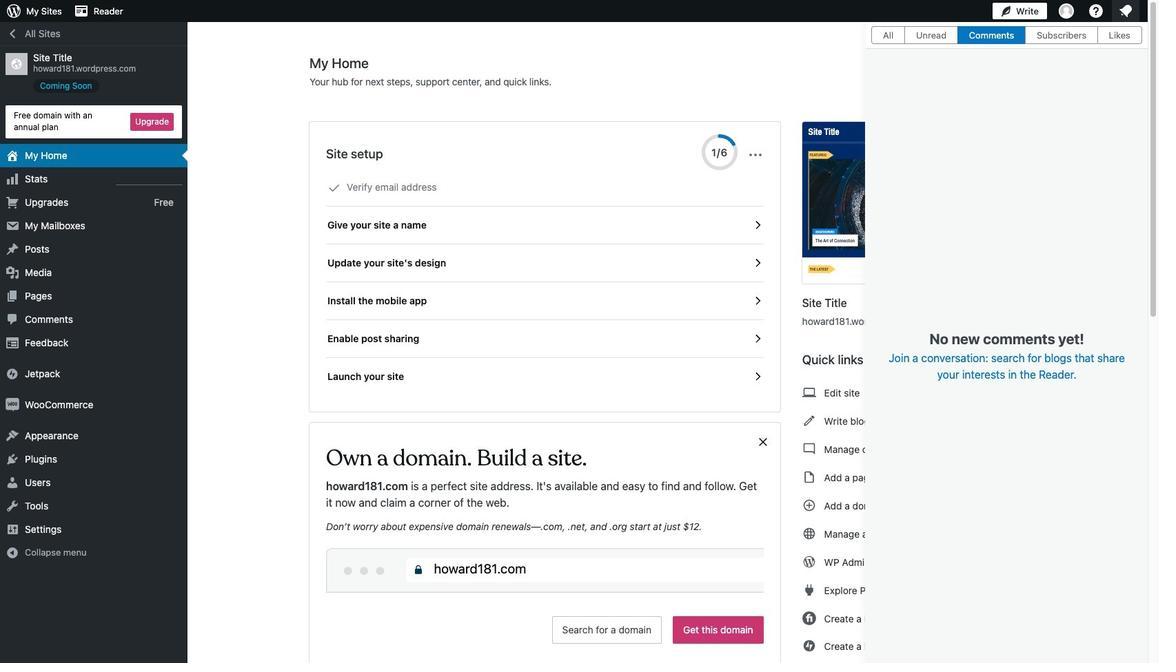 Task type: locate. For each thing, give the bounding box(es) containing it.
img image
[[6, 367, 19, 381], [6, 398, 19, 412]]

0 vertical spatial task enabled image
[[751, 333, 764, 345]]

task enabled image
[[751, 219, 764, 232], [751, 257, 764, 270], [751, 295, 764, 307]]

my profile image
[[1059, 3, 1074, 19]]

edit image
[[802, 413, 816, 429]]

help image
[[1088, 3, 1104, 19]]

dismiss domain name promotion image
[[757, 434, 769, 451]]

1 tab from the left
[[871, 26, 904, 44]]

mode_comment image
[[802, 441, 816, 458]]

1 vertical spatial task enabled image
[[751, 371, 764, 383]]

3 task enabled image from the top
[[751, 295, 764, 307]]

dismiss settings image
[[747, 147, 764, 163]]

5 tab from the left
[[1097, 26, 1142, 44]]

4 tab from the left
[[1025, 26, 1097, 44]]

task enabled image
[[751, 333, 764, 345], [751, 371, 764, 383]]

2 img image from the top
[[6, 398, 19, 412]]

1 vertical spatial task enabled image
[[751, 257, 764, 270]]

main content
[[310, 54, 1037, 664]]

tab
[[871, 26, 904, 44], [904, 26, 957, 44], [957, 26, 1025, 44], [1025, 26, 1097, 44], [1097, 26, 1142, 44]]

2 vertical spatial task enabled image
[[751, 295, 764, 307]]

1 vertical spatial img image
[[6, 398, 19, 412]]

progress bar
[[701, 134, 737, 170]]

laptop image
[[802, 385, 816, 401]]

0 vertical spatial task enabled image
[[751, 219, 764, 232]]

manage your notifications image
[[1117, 3, 1134, 19]]

filter notifications tab list
[[866, 22, 1148, 48]]

0 vertical spatial img image
[[6, 367, 19, 381]]



Task type: describe. For each thing, give the bounding box(es) containing it.
2 tab from the left
[[904, 26, 957, 44]]

1 task enabled image from the top
[[751, 219, 764, 232]]

insert_drive_file image
[[802, 469, 816, 486]]

2 task enabled image from the top
[[751, 257, 764, 270]]

1 task enabled image from the top
[[751, 333, 764, 345]]

2 task enabled image from the top
[[751, 371, 764, 383]]

3 tab from the left
[[957, 26, 1025, 44]]

highest hourly views 0 image
[[116, 176, 182, 185]]

launchpad checklist element
[[326, 169, 764, 396]]

1 img image from the top
[[6, 367, 19, 381]]



Task type: vqa. For each thing, say whether or not it's contained in the screenshot.
the 'Dismiss settings' ICON on the right of page
yes



